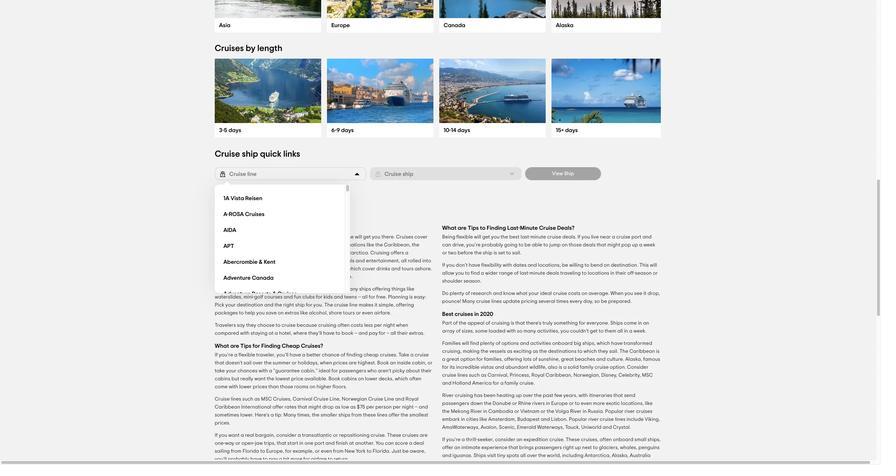 Task type: locate. For each thing, give the bounding box(es) containing it.
cruise up shore
[[334, 303, 348, 308]]

a left week.
[[630, 329, 633, 334]]

the inside cruises also provide a wonderful option for families, with many ships offering things like waterslides, mini-golf courses and fun clubs for kids and teens -- all for free. planning is easy: pick your destination and the right ship for you. the cruise line makes it simple, offering packages to help you save on extras like alcohol, shore tours or even airfare.
[[324, 303, 333, 308]]

york
[[356, 449, 366, 454]]

up right pop
[[632, 243, 638, 248]]

up inside if you're a thrill-seeker, consider an expedition cruise. these cruises, often onboard small ships, offer an intimate experience that brings passengers right up next to glaciers, whales, penguins and iguanas. ships visit tiny spots all over the world, including antarctica, alaska, australia and greenland. passengers will spend their time kayaking, hiking, biking and exploring w
[[575, 446, 581, 451]]

your
[[267, 235, 277, 240], [309, 259, 320, 264], [529, 291, 539, 296], [226, 303, 236, 308], [226, 369, 237, 374]]

deals?
[[558, 225, 575, 231]]

drop,
[[648, 291, 661, 296]]

with inside part of the appeal of cruising is that there's truly something for everyone. ships come in an array of sizes, some loaded with so many activities, you couldn't get to them all in a week.
[[507, 329, 516, 334]]

deals left traveling
[[547, 271, 560, 276]]

alaska link
[[556, 22, 574, 28]]

2 horizontal spatial cruising
[[492, 321, 510, 326]]

0 horizontal spatial night
[[383, 323, 395, 328]]

passengers inside the "if you're a flexible traveler, you'll have a better chance of finding cheap cruises. take a cruise that doesn't sail over the summer or holidays, when prices are highest. book an inside cabin, or take your chances with a "guarantee cabin," ideal for passengers who aren't picky about their cabins but really want the lowest price available. book cabins on lower decks, which often come with lower prices than those rooms on higher floors."
[[339, 369, 366, 374]]

cruising
[[492, 321, 510, 326], [318, 323, 337, 328], [455, 394, 473, 399]]

days right '9'
[[341, 128, 354, 133]]

the up the culture.
[[620, 349, 629, 354]]

seeker,
[[478, 438, 494, 443]]

royal up smallest
[[406, 397, 419, 402]]

start
[[288, 441, 298, 446]]

list box
[[215, 185, 350, 302]]

which inside the "if you're a flexible traveler, you'll have a better chance of finding cheap cruises. take a cruise that doesn't sail over the summer or holidays, when prices are highest. book an inside cabin, or take your chances with a "guarantee cabin," ideal for passengers who aren't picky about their cabins but really want the lowest price available. book cabins on lower decks, which often come with lower prices than those rooms on higher floors."
[[395, 377, 408, 382]]

the right times,
[[312, 413, 320, 418]]

1 horizontal spatial get
[[483, 235, 490, 240]]

cruises up waterslides,
[[215, 287, 232, 292]]

clubs
[[303, 295, 315, 300]]

on inside the "do plenty of research and know what your ideal cruise costs on average. when you see it drop, pounce! many cruise lines update pricing several times every day, so be prepared."
[[582, 291, 588, 296]]

0 horizontal spatial get
[[363, 235, 371, 240]]

to inside if you have a place on your bucket list, chances are, a cruise will get you there. cruises cover the world, taking millions of passengers each year to destinations like the caribbean, the bahamas, alaska, europe, the mediterranean and even antarctica. cruising offers a tremendous value, with trips that include your lodging, meals and entertainment, all rolled into one. some cruise lines even offer fully inclusive vacations, which cover drinks and tours ashore. cruising means seeing the world while unpacking only once.
[[331, 243, 336, 248]]

0 horizontal spatial prices
[[253, 385, 267, 390]]

going
[[505, 243, 518, 248]]

1 horizontal spatial families,
[[484, 357, 503, 362]]

you're inside if you're a thrill-seeker, consider an expedition cruise. these cruises, often onboard small ships, offer an intimate experience that brings passengers right up next to glaciers, whales, penguins and iguanas. ships visit tiny spots all over the world, including antarctica, alaska, australia and greenland. passengers will spend their time kayaking, hiking, biking and exploring w
[[446, 438, 461, 443]]

an inside the "if you're a flexible traveler, you'll have a better chance of finding cheap cruises. take a cruise that doesn't sail over the summer or holidays, when prices are highest. book an inside cabin, or take your chances with a "guarantee cabin," ideal for passengers who aren't picky about their cabins but really want the lowest price available. book cabins on lower decks, which often come with lower prices than those rooms on higher floors."
[[390, 361, 396, 366]]

1 days from the left
[[229, 128, 241, 133]]

want inside if you want a real bargain, consider a transatlantic or repositioning cruise. these cruises are one-way or open-jaw trips, that start in one port and finish at another. you can score a deal sailing from florida to europe, for example, or even from new york to florida. just be aware, you'll probably have to pay a bit more for airfare to return.
[[228, 433, 240, 438]]

to down trips,
[[263, 457, 268, 462]]

include up crystal.
[[627, 417, 644, 423]]

can inside if you want a real bargain, consider a transatlantic or repositioning cruise. these cruises are one-way or open-jaw trips, that start in one port and finish at another. you can score a deal sailing from florida to europe, for example, or even from new york to florida. just be aware, you'll probably have to pay a bit more for airfare to return.
[[385, 441, 394, 446]]

want inside the "if you're a flexible traveler, you'll have a better chance of finding cheap cruises. take a cruise that doesn't sail over the summer or holidays, when prices are highest. book an inside cabin, or take your chances with a "guarantee cabin," ideal for passengers who aren't picky about their cabins but really want the lowest price available. book cabins on lower decks, which often come with lower prices than those rooms on higher floors."
[[255, 377, 266, 382]]

cruising inside "river cruising has been heating up over the past few years, with itineraries that send passengers down the danube or rhine rivers in europe or to even more exotic locations, like the mekong river in cambodia or vietnam or the volga river in russia. popular river cruises embark in cities like amsterdam, budapest and lisbon. popular river cruise lines include viking, amawaterways, avalon, scenic, emerald waterways, tauck, uniworld and crystal."
[[455, 394, 473, 399]]

1 vertical spatial cruises
[[636, 409, 653, 415]]

something
[[554, 321, 578, 326]]

the up the than
[[267, 377, 274, 382]]

tiny
[[497, 454, 506, 459]]

1 adventure from the top
[[224, 275, 251, 281]]

lines up "holland"
[[458, 373, 468, 378]]

2 days from the left
[[341, 128, 354, 133]]

all inside part of the appeal of cruising is that there's truly something for everyone. ships come in an array of sizes, some loaded with so many activities, you couldn't get to them all in a week.
[[618, 329, 623, 334]]

1 horizontal spatial europe
[[551, 401, 568, 407]]

often inside travelers say they choose to cruise because cruising often costs less per night when compared with staying at a hotel, where they'll have to book -- and pay for -- all their extras.
[[338, 323, 350, 328]]

0 horizontal spatial might
[[309, 405, 321, 410]]

plenty up pounce!
[[450, 291, 464, 296]]

include inside if you have a place on your bucket list, chances are, a cruise will get you there. cruises cover the world, taking millions of passengers each year to destinations like the caribbean, the bahamas, alaska, europe, the mediterranean and even antarctica. cruising offers a tremendous value, with trips that include your lodging, meals and entertainment, all rolled into one. some cruise lines even offer fully inclusive vacations, which cover drinks and tours ashore. cruising means seeing the world while unpacking only once.
[[291, 259, 308, 264]]

minute inside if you don't have flexibility with dates and locations, be willing to bend on destination. this will allow you to find a wider range of last-minute deals traveling to locations in their off-season or shoulder season.
[[530, 271, 546, 276]]

0 horizontal spatial tips
[[241, 344, 252, 349]]

viking,
[[645, 417, 660, 423]]

1 vertical spatial you'll
[[215, 457, 227, 462]]

ships up the makes
[[359, 287, 371, 292]]

1 horizontal spatial family
[[580, 365, 594, 370]]

avalon,
[[481, 425, 498, 430]]

such down incredible
[[469, 373, 480, 378]]

many down rates
[[284, 413, 296, 418]]

on inside if you don't have flexibility with dates and locations, be willing to bend on destination. this will allow you to find a wider range of last-minute deals traveling to locations in their off-season or shoulder season.
[[604, 263, 610, 268]]

prices.
[[215, 421, 231, 426]]

exploring
[[619, 462, 641, 466]]

2 horizontal spatial often
[[600, 438, 612, 443]]

0 vertical spatial europe,
[[257, 251, 275, 256]]

be inside being flexible will get you the best last-minute cruise deals. if you live near a cruise port and can drive, you're probably going to be able to jump on those deals that might pop up a week or two before the ship is set to sail.
[[525, 243, 531, 248]]

0 horizontal spatial line
[[247, 171, 257, 177]]

0 vertical spatial up
[[632, 243, 638, 248]]

1 vertical spatial many
[[284, 413, 296, 418]]

0 vertical spatial find
[[471, 271, 480, 276]]

about
[[406, 369, 420, 374]]

up inside being flexible will get you the best last-minute cruise deals. if you live near a cruise port and can drive, you're probably going to be able to jump on those deals that might pop up a week or two before the ship is set to sail.
[[632, 243, 638, 248]]

option up incredible
[[461, 357, 476, 362]]

vietnam
[[521, 409, 540, 415]]

ideal inside the "if you're a flexible traveler, you'll have a better chance of finding cheap cruises. take a cruise that doesn't sail over the summer or holidays, when prices are highest. book an inside cabin, or take your chances with a "guarantee cabin," ideal for passengers who aren't picky about their cabins but really want the lowest price available. book cabins on lower decks, which often come with lower prices than those rooms on higher floors."
[[319, 369, 331, 374]]

find inside families will find plenty of options and activities onboard big ships, which have transformed cruising, making the vessels as exciting as the destinations to which they sail. the caribbean is a great option for families, offering lots of sunshine, great beaches and culture. alaska, famous for its incredible vistas and abundant wildlife, also is a solid family cruise option. consider cruise lines such as carnival, princess, royal caribbean, norwegian, disney, celebrity, msc and holland america for a family cruise.
[[470, 341, 479, 346]]

1 vertical spatial ships,
[[648, 438, 661, 443]]

have inside the "if you're a flexible traveler, you'll have a better chance of finding cheap cruises. take a cruise that doesn't sail over the summer or holidays, when prices are highest. book an inside cabin, or take your chances with a "guarantee cabin," ideal for passengers who aren't picky about their cabins but really want the lowest price available. book cabins on lower decks, which often come with lower prices than those rooms on higher floors."
[[290, 353, 301, 358]]

1 vertical spatial lower
[[239, 385, 252, 390]]

1 vertical spatial you're
[[219, 353, 233, 358]]

1 vertical spatial finding
[[261, 344, 281, 349]]

or down years,
[[569, 401, 574, 407]]

europe inside "river cruising has been heating up over the past few years, with itineraries that send passengers down the danube or rhine rivers in europe or to even more exotic locations, like the mekong river in cambodia or vietnam or the volga river in russia. popular river cruises embark in cities like amsterdam, budapest and lisbon. popular river cruise lines include viking, amawaterways, avalon, scenic, emerald waterways, tauck, uniworld and crystal."
[[551, 401, 568, 407]]

1 horizontal spatial ships
[[359, 287, 371, 292]]

0 vertical spatial at
[[269, 331, 274, 336]]

list,
[[295, 235, 303, 240]]

are inside if you want a real bargain, consider a transatlantic or repositioning cruise. these cruises are one-way or open-jaw trips, that start in one port and finish at another. you can score a deal sailing from florida to europe, for example, or even from new york to florida. just be aware, you'll probably have to pay a bit more for airfare to return.
[[420, 433, 428, 438]]

which up beaches
[[584, 349, 597, 354]]

alaska, inside if you're a thrill-seeker, consider an expedition cruise. these cruises, often onboard small ships, offer an intimate experience that brings passengers right up next to glaciers, whales, penguins and iguanas. ships visit tiny spots all over the world, including antarctica, alaska, australia and greenland. passengers will spend their time kayaking, hiking, biking and exploring w
[[612, 454, 629, 459]]

0 horizontal spatial river
[[589, 417, 599, 423]]

the up rolled
[[412, 243, 420, 248]]

penguins
[[639, 446, 660, 451]]

it down free.
[[375, 303, 378, 308]]

the
[[324, 303, 333, 308], [620, 349, 629, 354]]

option inside cruises also provide a wonderful option for families, with many ships offering things like waterslides, mini-golf courses and fun clubs for kids and teens -- all for free. planning is easy: pick your destination and the right ship for you. the cruise line makes it simple, offering packages to help you save on extras like alcohol, shore tours or even airfare.
[[292, 287, 307, 292]]

minute
[[520, 225, 538, 231]]

0 vertical spatial option
[[292, 287, 307, 292]]

consider inside if you're a thrill-seeker, consider an expedition cruise. these cruises, often onboard small ships, offer an intimate experience that brings passengers right up next to glaciers, whales, penguins and iguanas. ships visit tiny spots all over the world, including antarctica, alaska, australia and greenland. passengers will spend their time kayaking, hiking, biking and exploring w
[[495, 438, 516, 443]]

live
[[592, 235, 599, 240]]

cheap
[[282, 344, 300, 349]]

such up international
[[243, 397, 253, 402]]

10-14 days link
[[444, 128, 470, 133]]

per right less
[[374, 323, 382, 328]]

cruise up hotel,
[[282, 323, 296, 328]]

cruises also provide a wonderful option for families, with many ships offering things like waterslides, mini-golf courses and fun clubs for kids and teens -- all for free. planning is easy: pick your destination and the right ship for you. the cruise line makes it simple, offering packages to help you save on extras like alcohol, shore tours or even airfare.
[[215, 287, 426, 316]]

1 horizontal spatial onboard
[[613, 438, 634, 443]]

0 vertical spatial royal
[[532, 373, 545, 378]]

flexible
[[457, 235, 473, 240], [239, 353, 255, 358]]

to
[[480, 225, 486, 231], [331, 243, 336, 248], [519, 243, 524, 248], [544, 243, 549, 248], [507, 251, 511, 256], [585, 263, 590, 268], [465, 271, 470, 276], [582, 271, 587, 276], [239, 311, 244, 316], [276, 323, 281, 328], [599, 329, 604, 334], [336, 331, 341, 336], [578, 349, 583, 354], [575, 401, 580, 407], [593, 446, 598, 451], [260, 449, 265, 454], [367, 449, 372, 454], [263, 457, 268, 462], [328, 457, 333, 462]]

consider
[[628, 365, 649, 370]]

will inside if you have a place on your bucket list, chances are, a cruise will get you there. cruises cover the world, taking millions of passengers each year to destinations like the caribbean, the bahamas, alaska, europe, the mediterranean and even antarctica. cruising offers a tremendous value, with trips that include your lodging, meals and entertainment, all rolled into one. some cruise lines even offer fully inclusive vacations, which cover drinks and tours ashore. cruising means seeing the world while unpacking only once.
[[355, 235, 362, 240]]

if right deals. at the right bottom of the page
[[578, 235, 581, 240]]

be down "score"
[[403, 449, 409, 454]]

choose
[[258, 323, 275, 328]]

know
[[504, 291, 515, 296]]

cruising up entertainment,
[[371, 251, 390, 256]]

cruise inside the "if you're a flexible traveler, you'll have a better chance of finding cheap cruises. take a cruise that doesn't sail over the summer or holidays, when prices are highest. book an inside cabin, or take your chances with a "guarantee cabin," ideal for passengers who aren't picky about their cabins but really want the lowest price available. book cabins on lower decks, which often come with lower prices than those rooms on higher floors."
[[415, 353, 429, 358]]

1 vertical spatial many
[[524, 329, 536, 334]]

what for what are tips for finding cheap cruises?
[[215, 344, 229, 349]]

0 vertical spatial &
[[259, 259, 263, 265]]

if down amawaterways,
[[442, 438, 445, 443]]

ships inside the cruise lines such as msc cruises, carnival cruise line, norwegian cruise line and royal caribbean international offer rates that might drop as low as $75 per person per night -- and sometimes lower. here's a tip: many times, the smaller ships from these lines offer the smallest prices.
[[339, 413, 351, 418]]

for down staying
[[253, 344, 260, 349]]

if you're a flexible traveler, you'll have a better chance of finding cheap cruises. take a cruise that doesn't sail over the summer or holidays, when prices are highest. book an inside cabin, or take your chances with a "guarantee cabin," ideal for passengers who aren't picky about their cabins but really want the lowest price available. book cabins on lower decks, which often come with lower prices than those rooms on higher floors.
[[215, 353, 433, 390]]

1 horizontal spatial many
[[524, 329, 536, 334]]

repositioning
[[339, 433, 370, 438]]

0 vertical spatial locations,
[[538, 263, 561, 268]]

0 horizontal spatial royal
[[406, 397, 419, 402]]

1 horizontal spatial so
[[595, 299, 600, 304]]

1 horizontal spatial line
[[350, 303, 358, 308]]

0 vertical spatial destinations
[[337, 243, 366, 248]]

alcohol,
[[309, 311, 328, 316]]

when inside travelers say they choose to cruise because cruising often costs less per night when compared with staying at a hotel, where they'll have to book -- and pay for -- all their extras.
[[396, 323, 408, 328]]

0 horizontal spatial deals
[[547, 271, 560, 276]]

minute up the "do plenty of research and know what your ideal cruise costs on average. when you see it drop, pounce! many cruise lines update pricing several times every day, so be prepared."
[[530, 271, 546, 276]]

0 vertical spatial also
[[233, 287, 243, 292]]

like inside if you have a place on your bucket list, chances are, a cruise will get you there. cruises cover the world, taking millions of passengers each year to destinations like the caribbean, the bahamas, alaska, europe, the mediterranean and even antarctica. cruising offers a tremendous value, with trips that include your lodging, meals and entertainment, all rolled into one. some cruise lines even offer fully inclusive vacations, which cover drinks and tours ashore. cruising means seeing the world while unpacking only once.
[[367, 243, 374, 248]]

on inside cruises also provide a wonderful option for families, with many ships offering things like waterslides, mini-golf courses and fun clubs for kids and teens -- all for free. planning is easy: pick your destination and the right ship for you. the cruise line makes it simple, offering packages to help you save on extras like alcohol, shore tours or even airfare.
[[278, 311, 284, 316]]

fun
[[294, 295, 301, 300]]

1 horizontal spatial also
[[548, 365, 558, 370]]

0 vertical spatial book
[[377, 361, 389, 366]]

finding up the traveler,
[[261, 344, 281, 349]]

you left live
[[582, 235, 590, 240]]

on right bend at the bottom
[[604, 263, 610, 268]]

way
[[225, 441, 234, 446]]

you'll inside the "if you're a flexible traveler, you'll have a better chance of finding cheap cruises. take a cruise that doesn't sail over the summer or holidays, when prices are highest. book an inside cabin, or take your chances with a "guarantee cabin," ideal for passengers who aren't picky about their cabins but really want the lowest price available. book cabins on lower decks, which often come with lower prices than those rooms on higher floors."
[[277, 353, 289, 358]]

like right extras
[[300, 311, 308, 316]]

prices left the than
[[253, 385, 267, 390]]

1 horizontal spatial probably
[[482, 243, 503, 248]]

1 horizontal spatial what
[[442, 225, 457, 231]]

world, inside if you have a place on your bucket list, chances are, a cruise will get you there. cruises cover the world, taking millions of passengers each year to destinations like the caribbean, the bahamas, alaska, europe, the mediterranean and even antarctica. cruising offers a tremendous value, with trips that include your lodging, meals and entertainment, all rolled into one. some cruise lines even offer fully inclusive vacations, which cover drinks and tours ashore. cruising means seeing the world while unpacking only once.
[[224, 243, 238, 248]]

1 vertical spatial msc
[[261, 397, 272, 402]]

with inside travelers say they choose to cruise because cruising often costs less per night when compared with staying at a hotel, where they'll have to book -- and pay for -- all their extras.
[[240, 331, 250, 336]]

1 vertical spatial cruising
[[371, 251, 390, 256]]

cheap
[[364, 353, 379, 358]]

1 vertical spatial book
[[329, 377, 340, 382]]

find inside if you don't have flexibility with dates and locations, be willing to bend on destination. this will allow you to find a wider range of last-minute deals traveling to locations in their off-season or shoulder season.
[[471, 271, 480, 276]]

because
[[297, 323, 317, 328]]

your down 'doesn't'
[[226, 369, 237, 374]]

0 horizontal spatial destinations
[[337, 243, 366, 248]]

days right 5
[[229, 128, 241, 133]]

of right part
[[453, 321, 458, 326]]

been
[[484, 394, 496, 399]]

for inside the "if you're a flexible traveler, you'll have a better chance of finding cheap cruises. take a cruise that doesn't sail over the summer or holidays, when prices are highest. book an inside cabin, or take your chances with a "guarantee cabin," ideal for passengers who aren't picky about their cabins but really want the lowest price available. book cabins on lower decks, which often come with lower prices than those rooms on higher floors."
[[332, 369, 338, 374]]

even up lodging,
[[331, 251, 342, 256]]

season
[[635, 271, 652, 276]]

1 horizontal spatial destinations
[[548, 349, 577, 354]]

with inside if you don't have flexibility with dates and locations, be willing to bend on destination. this will allow you to find a wider range of last-minute deals traveling to locations in their off-season or shoulder season.
[[503, 263, 512, 268]]

passengers
[[480, 462, 507, 466]]

1 vertical spatial &
[[273, 291, 276, 297]]

tips up sail
[[241, 344, 252, 349]]

msc up international
[[261, 397, 272, 402]]

ships,
[[583, 341, 596, 346], [648, 438, 661, 443]]

1 vertical spatial they
[[598, 349, 609, 354]]

0 vertical spatial chances
[[304, 235, 324, 240]]

1 vertical spatial find
[[470, 341, 479, 346]]

sail. inside families will find plenty of options and activities onboard big ships, which have transformed cruising, making the vessels as exciting as the destinations to which they sail. the caribbean is a great option for families, offering lots of sunshine, great beaches and culture. alaska, famous for its incredible vistas and abundant wildlife, also is a solid family cruise option. consider cruise lines such as carnival, princess, royal caribbean, norwegian, disney, celebrity, msc and holland america for a family cruise.
[[610, 349, 619, 354]]

cruise. down waterways,
[[550, 438, 565, 443]]

pay down less
[[369, 331, 378, 336]]

1 vertical spatial europe
[[551, 401, 568, 407]]

0 vertical spatial tours
[[402, 267, 414, 272]]

the down the kids
[[324, 303, 333, 308]]

river right volga
[[570, 409, 582, 415]]

take
[[228, 225, 239, 231], [215, 369, 225, 374]]

with
[[259, 259, 268, 264], [503, 263, 512, 268], [335, 287, 345, 292], [507, 329, 516, 334], [240, 331, 250, 336], [259, 369, 268, 374], [229, 385, 238, 390], [579, 394, 588, 399]]

see
[[635, 291, 643, 296]]

get up antarctica.
[[363, 235, 371, 240]]

in left week.
[[624, 329, 628, 334]]

you'll inside if you want a real bargain, consider a transatlantic or repositioning cruise. these cruises are one-way or open-jaw trips, that start in one port and finish at another. you can score a deal sailing from florida to europe, for example, or even from new york to florida. just be aware, you'll probably have to pay a bit more for airfare to return.
[[215, 457, 227, 462]]

once.
[[340, 275, 353, 280]]

if up one-
[[215, 433, 218, 438]]

0 horizontal spatial many
[[284, 413, 296, 418]]

lowest
[[276, 377, 290, 382]]

0 vertical spatial such
[[469, 373, 480, 378]]

a left tip:
[[271, 413, 274, 418]]

0 horizontal spatial lower
[[239, 385, 252, 390]]

on down deals. at the right bottom of the page
[[562, 243, 568, 248]]

to up hotel,
[[276, 323, 281, 328]]

europe link
[[332, 22, 350, 28]]

and up waterways,
[[541, 417, 550, 423]]

by
[[246, 44, 256, 53]]

option.
[[610, 365, 626, 370]]

0 vertical spatial right
[[283, 303, 294, 308]]

if for if you're a thrill-seeker, consider an expedition cruise. these cruises, often onboard small ships, offer an intimate experience that brings passengers right up next to glaciers, whales, penguins and iguanas. ships visit tiny spots all over the world, including antarctica, alaska, australia and greenland. passengers will spend their time kayaking, hiking, biking and exploring w
[[442, 438, 445, 443]]

cruise ship quick links
[[215, 150, 300, 159]]

1 horizontal spatial cabins
[[341, 377, 357, 382]]

1 vertical spatial pay
[[269, 457, 278, 462]]

if you have a place on your bucket list, chances are, a cruise will get you there. cruises cover the world, taking millions of passengers each year to destinations like the caribbean, the bahamas, alaska, europe, the mediterranean and even antarctica. cruising offers a tremendous value, with trips that include your lodging, meals and entertainment, all rolled into one. some cruise lines even offer fully inclusive vacations, which cover drinks and tours ashore. cruising means seeing the world while unpacking only once.
[[215, 235, 432, 280]]

here's
[[255, 413, 270, 418]]

your down the vacation?
[[267, 235, 277, 240]]

cruising down '1a'
[[215, 205, 247, 214]]

2 vertical spatial cruising
[[215, 275, 234, 280]]

tips for to
[[468, 225, 479, 231]]

probably up set
[[482, 243, 503, 248]]

cabins left but
[[215, 377, 231, 382]]

1 vertical spatial tours
[[343, 311, 355, 316]]

have right they'll
[[323, 331, 335, 336]]

chances
[[304, 235, 324, 240], [238, 369, 258, 374]]

1 vertical spatial can
[[385, 441, 394, 446]]

0 horizontal spatial cover
[[362, 267, 376, 272]]

2 vertical spatial alaska,
[[612, 454, 629, 459]]

many
[[346, 287, 358, 292], [524, 329, 536, 334]]

destinations inside families will find plenty of options and activities onboard big ships, which have transformed cruising, making the vessels as exciting as the destinations to which they sail. the caribbean is a great option for families, offering lots of sunshine, great beaches and culture. alaska, famous for its incredible vistas and abundant wildlife, also is a solid family cruise option. consider cruise lines such as carnival, princess, royal caribbean, norwegian, disney, celebrity, msc and holland america for a family cruise.
[[548, 349, 577, 354]]

better
[[307, 353, 321, 358]]

antarctica.
[[343, 251, 370, 256]]

0 horizontal spatial caribbean
[[215, 405, 240, 410]]

might inside being flexible will get you the best last-minute cruise deals. if you live near a cruise port and can drive, you're probably going to be able to jump on those deals that might pop up a week or two before the ship is set to sail.
[[608, 243, 621, 248]]

their down destination.
[[616, 271, 627, 276]]

of inside the "do plenty of research and know what your ideal cruise costs on average. when you see it drop, pounce! many cruise lines update pricing several times every day, so be prepared."
[[466, 291, 470, 296]]

0 horizontal spatial such
[[243, 397, 253, 402]]

will down spots
[[508, 462, 515, 466]]

shore
[[329, 311, 342, 316]]

biking
[[594, 462, 608, 466]]

often inside the "if you're a flexible traveler, you'll have a better chance of finding cheap cruises. take a cruise that doesn't sail over the summer or holidays, when prices are highest. book an inside cabin, or take your chances with a "guarantee cabin," ideal for passengers who aren't picky about their cabins but really want the lowest price available. book cabins on lower decks, which often come with lower prices than those rooms on higher floors."
[[410, 377, 422, 382]]

for inside part of the appeal of cruising is that there's truly something for everyone. ships come in an array of sizes, some loaded with so many activities, you couldn't get to them all in a week.
[[579, 321, 586, 326]]

1 horizontal spatial can
[[442, 243, 451, 248]]

many inside cruises also provide a wonderful option for families, with many ships offering things like waterslides, mini-golf courses and fun clubs for kids and teens -- all for free. planning is easy: pick your destination and the right ship for you. the cruise line makes it simple, offering packages to help you save on extras like alcohol, shore tours or even airfare.
[[346, 287, 358, 292]]

3 days from the left
[[458, 128, 470, 133]]

0 vertical spatial when
[[396, 323, 408, 328]]

canada link
[[444, 22, 466, 28]]

as right low
[[350, 405, 356, 410]]

provide
[[244, 287, 262, 292]]

to down everyone.
[[599, 329, 604, 334]]

plenty inside families will find plenty of options and activities onboard big ships, which have transformed cruising, making the vessels as exciting as the destinations to which they sail. the caribbean is a great option for families, offering lots of sunshine, great beaches and culture. alaska, famous for its incredible vistas and abundant wildlife, also is a solid family cruise option. consider cruise lines such as carnival, princess, royal caribbean, norwegian, disney, celebrity, msc and holland america for a family cruise.
[[480, 341, 495, 346]]

chances inside if you have a place on your bucket list, chances are, a cruise will get you there. cruises cover the world, taking millions of passengers each year to destinations like the caribbean, the bahamas, alaska, europe, the mediterranean and even antarctica. cruising offers a tremendous value, with trips that include your lodging, meals and entertainment, all rolled into one. some cruise lines even offer fully inclusive vacations, which cover drinks and tours ashore. cruising means seeing the world while unpacking only once.
[[304, 235, 324, 240]]

a inside cruises also provide a wonderful option for families, with many ships offering things like waterslides, mini-golf courses and fun clubs for kids and teens -- all for free. planning is easy: pick your destination and the right ship for you. the cruise line makes it simple, offering packages to help you save on extras like alcohol, shore tours or even airfare.
[[263, 287, 266, 292]]

chances up the each
[[304, 235, 324, 240]]

1 horizontal spatial caribbean
[[630, 349, 655, 354]]

will right 'this'
[[650, 263, 657, 268]]

for up couldn't
[[579, 321, 586, 326]]

a up "holidays,"
[[302, 353, 306, 358]]

you're up 'doesn't'
[[219, 353, 233, 358]]

activities,
[[538, 329, 560, 334]]

celebrity,
[[619, 373, 641, 378]]

cruises up viking,
[[636, 409, 653, 415]]

come down 'doesn't'
[[215, 385, 228, 390]]

0 vertical spatial prices
[[333, 361, 348, 366]]

some
[[226, 267, 239, 272]]

find up making
[[470, 341, 479, 346]]

get inside being flexible will get you the best last-minute cruise deals. if you live near a cruise port and can drive, you're probably going to be able to jump on those deals that might pop up a week or two before the ship is set to sail.
[[483, 235, 490, 240]]

at
[[269, 331, 274, 336], [349, 441, 354, 446]]

average.
[[589, 291, 610, 296]]

0 horizontal spatial plenty
[[450, 291, 464, 296]]

a left real on the left bottom
[[241, 433, 244, 438]]

2 horizontal spatial cruise.
[[550, 438, 565, 443]]

onboard inside if you're a thrill-seeker, consider an expedition cruise. these cruises, often onboard small ships, offer an intimate experience that brings passengers right up next to glaciers, whales, penguins and iguanas. ships visit tiny spots all over the world, including antarctica, alaska, australia and greenland. passengers will spend their time kayaking, hiking, biking and exploring w
[[613, 438, 634, 443]]

abercrombie & kent
[[224, 259, 276, 265]]

summer
[[273, 361, 291, 366]]

0 horizontal spatial costs
[[351, 323, 363, 328]]

kayaking,
[[554, 462, 576, 466]]

1 vertical spatial such
[[243, 397, 253, 402]]

cruises,
[[581, 438, 599, 443]]

if inside if you're a thrill-seeker, consider an expedition cruise. these cruises, often onboard small ships, offer an intimate experience that brings passengers right up next to glaciers, whales, penguins and iguanas. ships visit tiny spots all over the world, including antarctica, alaska, australia and greenland. passengers will spend their time kayaking, hiking, biking and exploring w
[[442, 438, 445, 443]]

6-
[[332, 128, 337, 133]]

you down don't
[[456, 271, 464, 276]]

cruise up cabin,
[[415, 353, 429, 358]]

flexible up sail
[[239, 353, 255, 358]]

deals inside being flexible will get you the best last-minute cruise deals. if you live near a cruise port and can drive, you're probably going to be able to jump on those deals that might pop up a week or two before the ship is set to sail.
[[583, 243, 596, 248]]

europe
[[332, 22, 350, 28], [551, 401, 568, 407]]

and inside if you want a real bargain, consider a transatlantic or repositioning cruise. these cruises are one-way or open-jaw trips, that start in one port and finish at another. you can score a deal sailing from florida to europe, for example, or even from new york to florida. just be aware, you'll probably have to pay a bit more for airfare to return.
[[326, 441, 335, 446]]

in left cambodia
[[483, 409, 488, 415]]

the inside cruises also provide a wonderful option for families, with many ships offering things like waterslides, mini-golf courses and fun clubs for kids and teens -- all for free. planning is easy: pick your destination and the right ship for you. the cruise line makes it simple, offering packages to help you save on extras like alcohol, shore tours or even airfare.
[[275, 303, 282, 308]]

in inside if you don't have flexibility with dates and locations, be willing to bend on destination. this will allow you to find a wider range of last-minute deals traveling to locations in their off-season or shoulder season.
[[611, 271, 615, 276]]

sail. down going
[[512, 251, 522, 256]]

and inside if you don't have flexibility with dates and locations, be willing to bend on destination. this will allow you to find a wider range of last-minute deals traveling to locations in their off-season or shoulder season.
[[528, 263, 537, 268]]

transatlantic
[[302, 433, 332, 438]]

your inside cruises also provide a wonderful option for families, with many ships offering things like waterslides, mini-golf courses and fun clubs for kids and teens -- all for free. planning is easy: pick your destination and the right ship for you. the cruise line makes it simple, offering packages to help you save on extras like alcohol, shore tours or even airfare.
[[226, 303, 236, 308]]

view ship
[[552, 171, 574, 176]]

0 horizontal spatial flexible
[[239, 353, 255, 358]]

families will find plenty of options and activities onboard big ships, which have transformed cruising, making the vessels as exciting as the destinations to which they sail. the caribbean is a great option for families, offering lots of sunshine, great beaches and culture. alaska, famous for its incredible vistas and abundant wildlife, also is a solid family cruise option. consider cruise lines such as carnival, princess, royal caribbean, norwegian, disney, celebrity, msc and holland america for a family cruise.
[[442, 341, 661, 386]]

if down why
[[215, 235, 218, 240]]

intimate
[[462, 446, 481, 451]]

1 vertical spatial ships
[[339, 413, 351, 418]]

1 horizontal spatial sail.
[[610, 349, 619, 354]]

you inside if you want a real bargain, consider a transatlantic or repositioning cruise. these cruises are one-way or open-jaw trips, that start in one port and finish at another. you can score a deal sailing from florida to europe, for example, or even from new york to florida. just be aware, you'll probably have to pay a bit more for airfare to return.
[[219, 433, 227, 438]]

caribbean, inside if you have a place on your bucket list, chances are, a cruise will get you there. cruises cover the world, taking millions of passengers each year to destinations like the caribbean, the bahamas, alaska, europe, the mediterranean and even antarctica. cruising offers a tremendous value, with trips that include your lodging, meals and entertainment, all rolled into one. some cruise lines even offer fully inclusive vacations, which cover drinks and tours ashore. cruising means seeing the world while unpacking only once.
[[384, 243, 411, 248]]

have inside if you want a real bargain, consider a transatlantic or repositioning cruise. these cruises are one-way or open-jaw trips, that start in one port and finish at another. you can score a deal sailing from florida to europe, for example, or even from new york to florida. just be aware, you'll probably have to pay a bit more for airfare to return.
[[251, 457, 262, 462]]

lines down person
[[377, 413, 388, 418]]

1 horizontal spatial option
[[461, 357, 476, 362]]

cruise up place
[[245, 225, 261, 231]]

research
[[471, 291, 492, 296]]

vacation?
[[262, 225, 288, 231]]

sunshine,
[[539, 357, 560, 362]]

1 horizontal spatial they
[[598, 349, 609, 354]]

of inside if you have a place on your bucket list, chances are, a cruise will get you there. cruises cover the world, taking millions of passengers each year to destinations like the caribbean, the bahamas, alaska, europe, the mediterranean and even antarctica. cruising offers a tremendous value, with trips that include your lodging, meals and entertainment, all rolled into one. some cruise lines even offer fully inclusive vacations, which cover drinks and tours ashore. cruising means seeing the world while unpacking only once.
[[273, 243, 277, 248]]

that inside part of the appeal of cruising is that there's truly something for everyone. ships come in an array of sizes, some loaded with so many activities, you couldn't get to them all in a week.
[[516, 321, 525, 326]]

0 horizontal spatial families,
[[315, 287, 334, 292]]

with left trips
[[259, 259, 268, 264]]

these inside if you want a real bargain, consider a transatlantic or repositioning cruise. these cruises are one-way or open-jaw trips, that start in one port and finish at another. you can score a deal sailing from florida to europe, for example, or even from new york to florida. just be aware, you'll probably have to pay a bit more for airfare to return.
[[387, 433, 401, 438]]

port up 'this'
[[632, 235, 642, 240]]

pounce!
[[442, 299, 461, 304]]

on down available.
[[310, 385, 316, 390]]

you
[[376, 441, 384, 446]]

0 horizontal spatial caribbean,
[[384, 243, 411, 248]]

inside
[[397, 361, 411, 366]]

probably
[[482, 243, 503, 248], [228, 457, 249, 462]]

flexibility
[[482, 263, 502, 268]]

cruise inside "river cruising has been heating up over the past few years, with itineraries that send passengers down the danube or rhine rivers in europe or to even more exotic locations, like the mekong river in cambodia or vietnam or the volga river in russia. popular river cruises embark in cities like amsterdam, budapest and lisbon. popular river cruise lines include viking, amawaterways, avalon, scenic, emerald waterways, tauck, uniworld and crystal."
[[600, 417, 614, 423]]

cruising up loaded
[[492, 321, 510, 326]]

1 vertical spatial adventure
[[224, 291, 251, 297]]

an inside part of the appeal of cruising is that there's truly something for everyone. ships come in an array of sizes, some loaded with so many activities, you couldn't get to them all in a week.
[[644, 321, 650, 326]]

1 vertical spatial over
[[523, 394, 533, 399]]

2 adventure from the top
[[224, 291, 251, 297]]

you're
[[467, 243, 481, 248], [219, 353, 233, 358], [446, 438, 461, 443]]

0 vertical spatial want
[[255, 377, 266, 382]]

that inside being flexible will get you the best last-minute cruise deals. if you live near a cruise port and can drive, you're probably going to be able to jump on those deals that might pop up a week or two before the ship is set to sail.
[[597, 243, 607, 248]]

offering inside families will find plenty of options and activities onboard big ships, which have transformed cruising, making the vessels as exciting as the destinations to which they sail. the caribbean is a great option for families, offering lots of sunshine, great beaches and culture. alaska, famous for its incredible vistas and abundant wildlife, also is a solid family cruise option. consider cruise lines such as carnival, princess, royal caribbean, norwegian, disney, celebrity, msc and holland america for a family cruise.
[[504, 357, 523, 362]]

msc inside families will find plenty of options and activities onboard big ships, which have transformed cruising, making the vessels as exciting as the destinations to which they sail. the caribbean is a great option for families, offering lots of sunshine, great beaches and culture. alaska, famous for its incredible vistas and abundant wildlife, also is a solid family cruise option. consider cruise lines such as carnival, princess, royal caribbean, norwegian, disney, celebrity, msc and holland america for a family cruise.
[[642, 373, 653, 378]]

rhine
[[518, 401, 531, 407]]

that inside if you're a thrill-seeker, consider an expedition cruise. these cruises, often onboard small ships, offer an intimate experience that brings passengers right up next to glaciers, whales, penguins and iguanas. ships visit tiny spots all over the world, including antarctica, alaska, australia and greenland. passengers will spend their time kayaking, hiking, biking and exploring w
[[509, 446, 518, 451]]

visit
[[487, 454, 496, 459]]

are
[[458, 225, 467, 231], [230, 344, 239, 349], [349, 361, 357, 366], [420, 433, 428, 438]]

right up including
[[563, 446, 574, 451]]

what for what are tips to finding last-minute cruise deals?
[[442, 225, 457, 231]]

1 vertical spatial plenty
[[480, 341, 495, 346]]

want up the way
[[228, 433, 240, 438]]

cruise up pop
[[617, 235, 631, 240]]

1 horizontal spatial such
[[469, 373, 480, 378]]

will inside being flexible will get you the best last-minute cruise deals. if you live near a cruise port and can drive, you're probably going to be able to jump on those deals that might pop up a week or two before the ship is set to sail.
[[474, 235, 482, 240]]

canada
[[444, 22, 466, 28], [252, 275, 274, 281]]

a down carnival, in the bottom right of the page
[[501, 381, 504, 386]]

you inside cruises also provide a wonderful option for families, with many ships offering things like waterslides, mini-golf courses and fun clubs for kids and teens -- all for free. planning is easy: pick your destination and the right ship for you. the cruise line makes it simple, offering packages to help you save on extras like alcohol, shore tours or even airfare.
[[256, 311, 265, 316]]

their inside travelers say they choose to cruise because cruising often costs less per night when compared with staying at a hotel, where they'll have to book -- and pay for -- all their extras.
[[398, 331, 408, 336]]

to inside "river cruising has been heating up over the past few years, with itineraries that send passengers down the danube or rhine rivers in europe or to even more exotic locations, like the mekong river in cambodia or vietnam or the volga river in russia. popular river cruises embark in cities like amsterdam, budapest and lisbon. popular river cruise lines include viking, amawaterways, avalon, scenic, emerald waterways, tauck, uniworld and crystal."
[[575, 401, 580, 407]]

alaska, inside if you have a place on your bucket list, chances are, a cruise will get you there. cruises cover the world, taking millions of passengers each year to destinations like the caribbean, the bahamas, alaska, europe, the mediterranean and even antarctica. cruising offers a tremendous value, with trips that include your lodging, meals and entertainment, all rolled into one. some cruise lines even offer fully inclusive vacations, which cover drinks and tours ashore. cruising means seeing the world while unpacking only once.
[[239, 251, 256, 256]]

what down compared at the bottom left of the page
[[215, 344, 229, 349]]

1 vertical spatial probably
[[228, 457, 249, 462]]

you right help
[[256, 311, 265, 316]]

0 horizontal spatial ideal
[[319, 369, 331, 374]]

cruise. inside if you want a real bargain, consider a transatlantic or repositioning cruise. these cruises are one-way or open-jaw trips, that start in one port and finish at another. you can score a deal sailing from florida to europe, for example, or even from new york to florida. just be aware, you'll probably have to pay a bit more for airfare to return.
[[371, 433, 386, 438]]

include inside "river cruising has been heating up over the past few years, with itineraries that send passengers down the danube or rhine rivers in europe or to even more exotic locations, like the mekong river in cambodia or vietnam or the volga river in russia. popular river cruises embark in cities like amsterdam, budapest and lisbon. popular river cruise lines include viking, amawaterways, avalon, scenic, emerald waterways, tauck, uniworld and crystal."
[[627, 417, 644, 423]]

1 vertical spatial minute
[[530, 271, 546, 276]]

2 horizontal spatial cruises
[[636, 409, 653, 415]]

europe, inside if you have a place on your bucket list, chances are, a cruise will get you there. cruises cover the world, taking millions of passengers each year to destinations like the caribbean, the bahamas, alaska, europe, the mediterranean and even antarctica. cruising offers a tremendous value, with trips that include your lodging, meals and entertainment, all rolled into one. some cruise lines even offer fully inclusive vacations, which cover drinks and tours ashore. cruising means seeing the world while unpacking only once.
[[257, 251, 275, 256]]

over inside "river cruising has been heating up over the past few years, with itineraries that send passengers down the danube or rhine rivers in europe or to even more exotic locations, like the mekong river in cambodia or vietnam or the volga river in russia. popular river cruises embark in cities like amsterdam, budapest and lisbon. popular river cruise lines include viking, amawaterways, avalon, scenic, emerald waterways, tauck, uniworld and crystal."
[[523, 394, 533, 399]]

being flexible will get you the best last-minute cruise deals. if you live near a cruise port and can drive, you're probably going to be able to jump on those deals that might pop up a week or two before the ship is set to sail.
[[442, 235, 656, 256]]

volga
[[556, 409, 569, 415]]

lines left update
[[492, 299, 502, 304]]

royal
[[532, 373, 545, 378], [406, 397, 419, 402]]

0 horizontal spatial cruises
[[402, 433, 419, 438]]

1 horizontal spatial include
[[627, 417, 644, 423]]

exciting
[[514, 349, 532, 354]]

they inside families will find plenty of options and activities onboard big ships, which have transformed cruising, making the vessels as exciting as the destinations to which they sail. the caribbean is a great option for families, offering lots of sunshine, great beaches and culture. alaska, famous for its incredible vistas and abundant wildlife, also is a solid family cruise option. consider cruise lines such as carnival, princess, royal caribbean, norwegian, disney, celebrity, msc and holland america for a family cruise.
[[598, 349, 609, 354]]

1 horizontal spatial royal
[[532, 373, 545, 378]]

adventure
[[224, 275, 251, 281], [224, 291, 251, 297]]

1 vertical spatial take
[[215, 369, 225, 374]]

if for if you're a flexible traveler, you'll have a better chance of finding cheap cruises. take a cruise that doesn't sail over the summer or holidays, when prices are highest. book an inside cabin, or take your chances with a "guarantee cabin," ideal for passengers who aren't picky about their cabins but really want the lowest price available. book cabins on lower decks, which often come with lower prices than those rooms on higher floors.
[[215, 353, 218, 358]]

cruise. inside if you're a thrill-seeker, consider an expedition cruise. these cruises, often onboard small ships, offer an intimate experience that brings passengers right up next to glaciers, whales, penguins and iguanas. ships visit tiny spots all over the world, including antarctica, alaska, australia and greenland. passengers will spend their time kayaking, hiking, biking and exploring w
[[550, 438, 565, 443]]

russia.
[[588, 409, 604, 415]]



Task type: describe. For each thing, give the bounding box(es) containing it.
the left vessels
[[481, 349, 489, 354]]

cruise down research
[[476, 299, 491, 304]]

ships, inside if you're a thrill-seeker, consider an expedition cruise. these cruises, often onboard small ships, offer an intimate experience that brings passengers right up next to glaciers, whales, penguins and iguanas. ships visit tiny spots all over the world, including antarctica, alaska, australia and greenland. passengers will spend their time kayaking, hiking, biking and exploring w
[[648, 438, 661, 443]]

the up trips
[[276, 251, 284, 256]]

the left world
[[268, 275, 275, 280]]

up inside "river cruising has been heating up over the past few years, with itineraries that send passengers down the danube or rhine rivers in europe or to even more exotic locations, like the mekong river in cambodia or vietnam or the volga river in russia. popular river cruises embark in cities like amsterdam, budapest and lisbon. popular river cruise lines include viking, amawaterways, avalon, scenic, emerald waterways, tauck, uniworld and crystal."
[[516, 394, 522, 399]]

have inside if you don't have flexibility with dates and locations, be willing to bend on destination. this will allow you to find a wider range of last-minute deals traveling to locations in their off-season or shoulder season.
[[469, 263, 481, 268]]

night inside travelers say they choose to cruise because cruising often costs less per night when compared with staying at a hotel, where they'll have to book -- and pay for -- all their extras.
[[383, 323, 395, 328]]

that inside "river cruising has been heating up over the past few years, with itineraries that send passengers down the danube or rhine rivers in europe or to even more exotic locations, like the mekong river in cambodia or vietnam or the volga river in russia. popular river cruises embark in cities like amsterdam, budapest and lisbon. popular river cruise lines include viking, amawaterways, avalon, scenic, emerald waterways, tauck, uniworld and crystal."
[[614, 394, 623, 399]]

with inside if you have a place on your bucket list, chances are, a cruise will get you there. cruises cover the world, taking millions of passengers each year to destinations like the caribbean, the bahamas, alaska, europe, the mediterranean and even antarctica. cruising offers a tremendous value, with trips that include your lodging, meals and entertainment, all rolled into one. some cruise lines even offer fully inclusive vacations, which cover drinks and tours ashore. cruising means seeing the world while unpacking only once.
[[259, 259, 268, 264]]

day,
[[584, 299, 594, 304]]

for inside travelers say they choose to cruise because cruising often costs less per night when compared with staying at a hotel, where they'll have to book -- and pay for -- all their extras.
[[379, 331, 386, 336]]

say
[[237, 323, 245, 328]]

for down "example,"
[[304, 457, 310, 462]]

and left fun
[[284, 295, 293, 300]]

take inside the "if you're a flexible traveler, you'll have a better chance of finding cheap cruises. take a cruise that doesn't sail over the summer or holidays, when prices are highest. book an inside cabin, or take your chances with a "guarantee cabin," ideal for passengers who aren't picky about their cabins but really want the lowest price available. book cabins on lower decks, which often come with lower prices than those rooms on higher floors."
[[215, 369, 225, 374]]

all inside travelers say they choose to cruise because cruising often costs less per night when compared with staying at a hotel, where they'll have to book -- and pay for -- all their extras.
[[391, 331, 396, 336]]

vista
[[231, 195, 244, 201]]

your inside the "if you're a flexible traveler, you'll have a better chance of finding cheap cruises. take a cruise that doesn't sail over the summer or holidays, when prices are highest. book an inside cabin, or take your chances with a "guarantee cabin," ideal for passengers who aren't picky about their cabins but really want the lowest price available. book cabins on lower decks, which often come with lower prices than those rooms on higher floors."
[[226, 369, 237, 374]]

2 great from the left
[[561, 357, 574, 362]]

allow
[[442, 271, 455, 276]]

so inside the "do plenty of research and know what your ideal cruise costs on average. when you see it drop, pounce! many cruise lines update pricing several times every day, so be prepared."
[[595, 299, 600, 304]]

passengers inside if you have a place on your bucket list, chances are, a cruise will get you there. cruises cover the world, taking millions of passengers each year to destinations like the caribbean, the bahamas, alaska, europe, the mediterranean and even antarctica. cruising offers a tremendous value, with trips that include your lodging, meals and entertainment, all rolled into one. some cruise lines even offer fully inclusive vacations, which cover drinks and tours ashore. cruising means seeing the world while unpacking only once.
[[278, 243, 305, 248]]

transformed
[[624, 341, 653, 346]]

costs inside the "do plenty of research and know what your ideal cruise costs on average. when you see it drop, pounce! many cruise lines update pricing several times every day, so be prepared."
[[568, 291, 581, 296]]

to right set
[[507, 251, 511, 256]]

you inside the "do plenty of research and know what your ideal cruise costs on average. when you see it drop, pounce! many cruise lines update pricing several times every day, so be prepared."
[[625, 291, 634, 296]]

tours inside if you have a place on your bucket list, chances are, a cruise will get you there. cruises cover the world, taking millions of passengers each year to destinations like the caribbean, the bahamas, alaska, europe, the mediterranean and even antarctica. cruising offers a tremendous value, with trips that include your lodging, meals and entertainment, all rolled into one. some cruise lines even offer fully inclusive vacations, which cover drinks and tours ashore. cruising means seeing the world while unpacking only once.
[[402, 267, 414, 272]]

pay inside travelers say they choose to cruise because cruising often costs less per night when compared with staying at a hotel, where they'll have to book -- and pay for -- all their extras.
[[369, 331, 378, 336]]

drinks
[[377, 267, 390, 272]]

best
[[510, 235, 520, 240]]

have inside if you have a place on your bucket list, chances are, a cruise will get you there. cruises cover the world, taking millions of passengers each year to destinations like the caribbean, the bahamas, alaska, europe, the mediterranean and even antarctica. cruising offers a tremendous value, with trips that include your lodging, meals and entertainment, all rolled into one. some cruise lines even offer fully inclusive vacations, which cover drinks and tours ashore. cruising means seeing the world while unpacking only once.
[[228, 235, 240, 240]]

scenic,
[[499, 425, 516, 430]]

inclusive
[[302, 267, 321, 272]]

hiking,
[[578, 462, 592, 466]]

msc inside the cruise lines such as msc cruises, carnival cruise line, norwegian cruise line and royal caribbean international offer rates that might drop as low as $75 per person per night -- and sometimes lower. here's a tip: many times, the smaller ships from these lines offer the smallest prices.
[[261, 397, 272, 402]]

kent
[[264, 259, 276, 265]]

which inside if you have a place on your bucket list, chances are, a cruise will get you there. cruises cover the world, taking millions of passengers each year to destinations like the caribbean, the bahamas, alaska, europe, the mediterranean and even antarctica. cruising offers a tremendous value, with trips that include your lodging, meals and entertainment, all rolled into one. some cruise lines even offer fully inclusive vacations, which cover drinks and tours ashore. cruising means seeing the world while unpacking only once.
[[348, 267, 361, 272]]

pick
[[215, 303, 224, 308]]

what
[[517, 291, 528, 296]]

cruise up jump
[[547, 235, 562, 240]]

more inside "river cruising has been heating up over the past few years, with itineraries that send passengers down the danube or rhine rivers in europe or to even more exotic locations, like the mekong river in cambodia or vietnam or the volga river in russia. popular river cruises embark in cities like amsterdam, budapest and lisbon. popular river cruise lines include viking, amawaterways, avalon, scenic, emerald waterways, tauck, uniworld and crystal."
[[593, 401, 605, 407]]

crystal.
[[613, 425, 631, 430]]

vacations,
[[323, 267, 347, 272]]

even inside cruises also provide a wonderful option for families, with many ships offering things like waterslides, mini-golf courses and fun clubs for kids and teens -- all for free. planning is easy: pick your destination and the right ship for you. the cruise line makes it simple, offering packages to help you save on extras like alcohol, shore tours or even airfare.
[[362, 311, 373, 316]]

as down the activities on the bottom right of page
[[533, 349, 539, 354]]

caribbean inside the cruise lines such as msc cruises, carnival cruise line, norwegian cruise line and royal caribbean international offer rates that might drop as low as $75 per person per night -- and sometimes lower. here's a tip: many times, the smaller ships from these lines offer the smallest prices.
[[215, 405, 240, 410]]

and inside being flexible will get you the best last-minute cruise deals. if you live near a cruise port and can drive, you're probably going to be able to jump on those deals that might pop up a week or two before the ship is set to sail.
[[643, 235, 652, 240]]

and right the kids
[[334, 295, 343, 300]]

or up finish
[[333, 433, 338, 438]]

range
[[499, 271, 513, 276]]

and up smallest
[[419, 405, 428, 410]]

exotic
[[606, 401, 620, 407]]

has
[[474, 394, 483, 399]]

abercrombie
[[224, 259, 258, 265]]

a right offers
[[405, 251, 409, 256]]

you're inside being flexible will get you the best last-minute cruise deals. if you live near a cruise port and can drive, you're probably going to be able to jump on those deals that might pop up a week or two before the ship is set to sail.
[[467, 243, 481, 248]]

cruise up disney,
[[595, 365, 609, 370]]

and left the culture.
[[597, 357, 606, 362]]

to up season.
[[465, 271, 470, 276]]

cruise up times
[[553, 291, 567, 296]]

a left 'deal'
[[409, 441, 413, 446]]

more inside if you want a real bargain, consider a transatlantic or repositioning cruise. these cruises are one-way or open-jaw trips, that start in one port and finish at another. you can score a deal sailing from florida to europe, for example, or even from new york to florida. just be aware, you'll probably have to pay a bit more for airfare to return.
[[291, 457, 302, 462]]

0 vertical spatial take
[[228, 225, 239, 231]]

probably inside being flexible will get you the best last-minute cruise deals. if you live near a cruise port and can drive, you're probably going to be able to jump on those deals that might pop up a week or two before the ship is set to sail.
[[482, 243, 503, 248]]

or down rivers
[[541, 409, 546, 415]]

cruises down world
[[278, 291, 297, 297]]

next
[[582, 446, 592, 451]]

year
[[320, 243, 330, 248]]

higher
[[317, 385, 332, 390]]

and right 'biking'
[[609, 462, 618, 466]]

when inside the "if you're a flexible traveler, you'll have a better chance of finding cheap cruises. take a cruise that doesn't sail over the summer or holidays, when prices are highest. book an inside cabin, or take your chances with a "guarantee cabin," ideal for passengers who aren't picky about their cabins but really want the lowest price available. book cabins on lower decks, which often come with lower prices than those rooms on higher floors."
[[320, 361, 332, 366]]

that inside if you want a real bargain, consider a transatlantic or repositioning cruise. these cruises are one-way or open-jaw trips, that start in one port and finish at another. you can score a deal sailing from florida to europe, for example, or even from new york to florida. just be aware, you'll probably have to pay a bit more for airfare to return.
[[277, 441, 286, 446]]

1 horizontal spatial &
[[273, 291, 276, 297]]

a up taking
[[241, 235, 244, 240]]

for up bit
[[285, 449, 292, 454]]

as up america on the bottom right of the page
[[481, 373, 487, 378]]

to inside if you're a thrill-seeker, consider an expedition cruise. these cruises, often onboard small ships, offer an intimate experience that brings passengers right up next to glaciers, whales, penguins and iguanas. ships visit tiny spots all over the world, including antarctica, alaska, australia and greenland. passengers will spend their time kayaking, hiking, biking and exploring w
[[593, 446, 598, 451]]

or down rhine
[[515, 409, 520, 415]]

of inside if you don't have flexibility with dates and locations, be willing to bend on destination. this will allow you to find a wider range of last-minute deals traveling to locations in their off-season or shoulder season.
[[514, 271, 519, 276]]

and left crystal.
[[603, 425, 612, 430]]

beaches
[[575, 357, 596, 362]]

you inside part of the appeal of cruising is that there's truly something for everyone. ships come in an array of sizes, some loaded with so many activities, you couldn't get to them all in a week.
[[561, 329, 569, 334]]

0 vertical spatial cruising
[[215, 205, 247, 214]]

ship inside cruises also provide a wonderful option for families, with many ships offering things like waterslides, mini-golf courses and fun clubs for kids and teens -- all for free. planning is easy: pick your destination and the right ship for you. the cruise line makes it simple, offering packages to help you save on extras like alcohol, shore tours or even airfare.
[[295, 303, 305, 308]]

cruises?
[[301, 344, 323, 349]]

0 vertical spatial cruises
[[455, 312, 473, 317]]

a right aida
[[240, 225, 244, 231]]

all inside if you're a thrill-seeker, consider an expedition cruise. these cruises, often onboard small ships, offer an intimate experience that brings passengers right up next to glaciers, whales, penguins and iguanas. ships visit tiny spots all over the world, including antarctica, alaska, australia and greenland. passengers will spend their time kayaking, hiking, biking and exploring w
[[521, 454, 526, 459]]

for down clubs on the bottom left of page
[[306, 303, 313, 308]]

many inside part of the appeal of cruising is that there's truly something for everyone. ships come in an array of sizes, some loaded with so many activities, you couldn't get to them all in a week.
[[524, 329, 536, 334]]

low
[[342, 405, 349, 410]]

for left its
[[442, 365, 449, 370]]

take
[[399, 353, 410, 358]]

3-5 days
[[219, 128, 241, 133]]

line inside popup button
[[247, 171, 257, 177]]

to inside part of the appeal of cruising is that there's truly something for everyone. ships come in an array of sizes, some loaded with so many activities, you couldn't get to them all in a week.
[[599, 329, 604, 334]]

their inside if you're a thrill-seeker, consider an expedition cruise. these cruises, often onboard small ships, offer an intimate experience that brings passengers right up next to glaciers, whales, penguins and iguanas. ships visit tiny spots all over the world, including antarctica, alaska, australia and greenland. passengers will spend their time kayaking, hiking, biking and exploring w
[[532, 462, 542, 466]]

to right york at bottom
[[367, 449, 372, 454]]

lines up sometimes on the left of page
[[231, 397, 241, 402]]

right inside if you're a thrill-seeker, consider an expedition cruise. these cruises, often onboard small ships, offer an intimate experience that brings passengers right up next to glaciers, whales, penguins and iguanas. ships visit tiny spots all over the world, including antarctica, alaska, australia and greenland. passengers will spend their time kayaking, hiking, biking and exploring w
[[563, 446, 574, 451]]

sizes,
[[462, 329, 474, 334]]

or inside if you don't have flexibility with dates and locations, be willing to bend on destination. this will allow you to find a wider range of last-minute deals traveling to locations in their off-season or shoulder season.
[[653, 271, 658, 276]]

iguanas.
[[453, 454, 473, 459]]

a down cruising,
[[442, 357, 446, 362]]

1 horizontal spatial river
[[471, 409, 482, 415]]

with down the traveler,
[[259, 369, 268, 374]]

to down willing
[[582, 271, 587, 276]]

option inside families will find plenty of options and activities onboard big ships, which have transformed cruising, making the vessels as exciting as the destinations to which they sail. the caribbean is a great option for families, offering lots of sunshine, great beaches and culture. alaska, famous for its incredible vistas and abundant wildlife, also is a solid family cruise option. consider cruise lines such as carnival, princess, royal caribbean, norwegian, disney, celebrity, msc and holland america for a family cruise.
[[461, 357, 476, 362]]

1 horizontal spatial popular
[[606, 409, 624, 415]]

hotel,
[[279, 331, 292, 336]]

often inside if you're a thrill-seeker, consider an expedition cruise. these cruises, often onboard small ships, offer an intimate experience that brings passengers right up next to glaciers, whales, penguins and iguanas. ships visit tiny spots all over the world, including antarctica, alaska, australia and greenland. passengers will spend their time kayaking, hiking, biking and exploring w
[[600, 438, 612, 443]]

amsterdam,
[[489, 417, 516, 423]]

glaciers,
[[599, 446, 619, 451]]

offer down person
[[389, 413, 400, 418]]

and inside the "do plenty of research and know what your ideal cruise costs on average. when you see it drop, pounce! many cruise lines update pricing several times every day, so be prepared."
[[493, 291, 502, 296]]

the up rivers
[[535, 394, 542, 399]]

an up the iguanas.
[[455, 446, 461, 451]]

port inside if you want a real bargain, consider a transatlantic or repositioning cruise. these cruises are one-way or open-jaw trips, that start in one port and finish at another. you can score a deal sailing from florida to europe, for example, or even from new york to florida. just be aware, you'll probably have to pay a bit more for airfare to return.
[[315, 441, 325, 446]]

9
[[337, 128, 340, 133]]

for up 'vistas'
[[477, 357, 483, 362]]

consider inside if you want a real bargain, consider a transatlantic or repositioning cruise. these cruises are one-way or open-jaw trips, that start in one port and finish at another. you can score a deal sailing from florida to europe, for example, or even from new york to florida. just be aware, you'll probably have to pay a bit more for airfare to return.
[[276, 433, 297, 438]]

0 horizontal spatial offering
[[372, 287, 391, 292]]

australia
[[630, 454, 651, 459]]

a left bit
[[279, 457, 282, 462]]

3-
[[219, 128, 224, 133]]

to left last- on the right of page
[[480, 225, 486, 231]]

an up brings
[[517, 438, 523, 443]]

that inside if you have a place on your bucket list, chances are, a cruise will get you there. cruises cover the world, taking millions of passengers each year to destinations like the caribbean, the bahamas, alaska, europe, the mediterranean and even antarctica. cruising offers a tremendous value, with trips that include your lodging, meals and entertainment, all rolled into one. some cruise lines even offer fully inclusive vacations, which cover drinks and tours ashore. cruising means seeing the world while unpacking only once.
[[281, 259, 290, 264]]

of up vessels
[[496, 341, 501, 346]]

you're for if you're a flexible traveler, you'll have a better chance of finding cheap cruises. take a cruise that doesn't sail over the summer or holidays, when prices are highest. book an inside cabin, or take your chances with a "guarantee cabin," ideal for passengers who aren't picky about their cabins but really want the lowest price available. book cabins on lower decks, which often come with lower prices than those rooms on higher floors.
[[219, 353, 233, 358]]

1 vertical spatial river
[[589, 417, 599, 423]]

2 cabins from the left
[[341, 377, 357, 382]]

decks,
[[379, 377, 394, 382]]

over inside if you're a thrill-seeker, consider an expedition cruise. these cruises, often onboard small ships, offer an intimate experience that brings passengers right up next to glaciers, whales, penguins and iguanas. ships visit tiny spots all over the world, including antarctica, alaska, australia and greenland. passengers will spend their time kayaking, hiking, biking and exploring w
[[527, 454, 538, 459]]

airfare.
[[374, 311, 391, 316]]

such inside families will find plenty of options and activities onboard big ships, which have transformed cruising, making the vessels as exciting as the destinations to which they sail. the caribbean is a great option for families, offering lots of sunshine, great beaches and culture. alaska, famous for its incredible vistas and abundant wildlife, also is a solid family cruise option. consider cruise lines such as carnival, princess, royal caribbean, norwegian, disney, celebrity, msc and holland america for a family cruise.
[[469, 373, 480, 378]]

you.
[[314, 303, 323, 308]]

0 horizontal spatial popular
[[569, 417, 588, 423]]

a left solid
[[564, 365, 567, 370]]

lower.
[[240, 413, 254, 418]]

and left "holland"
[[442, 381, 452, 386]]

onboard inside families will find plenty of options and activities onboard big ships, which have transformed cruising, making the vessels as exciting as the destinations to which they sail. the caribbean is a great option for families, offering lots of sunshine, great beaches and culture. alaska, famous for its incredible vistas and abundant wildlife, also is a solid family cruise option. consider cruise lines such as carnival, princess, royal caribbean, norwegian, disney, celebrity, msc and holland america for a family cruise.
[[553, 341, 573, 346]]

10-
[[444, 128, 451, 133]]

even inside "river cruising has been heating up over the past few years, with itineraries that send passengers down the danube or rhine rivers in europe or to even more exotic locations, like the mekong river in cambodia or vietnam or the volga river in russia. popular river cruises embark in cities like amsterdam, budapest and lisbon. popular river cruise lines include viking, amawaterways, avalon, scenic, emerald waterways, tauck, uniworld and crystal."
[[581, 401, 592, 407]]

even down kent
[[267, 267, 278, 272]]

cruise right are,
[[340, 235, 354, 240]]

list box containing 1a vista reisen
[[215, 185, 350, 302]]

1 horizontal spatial lower
[[365, 377, 378, 382]]

also inside families will find plenty of options and activities onboard big ships, which have transformed cruising, making the vessels as exciting as the destinations to which they sail. the caribbean is a great option for families, offering lots of sunshine, great beaches and culture. alaska, famous for its incredible vistas and abundant wildlife, also is a solid family cruise option. consider cruise lines such as carnival, princess, royal caribbean, norwegian, disney, celebrity, msc and holland america for a family cruise.
[[548, 365, 558, 370]]

1 vertical spatial offering
[[396, 303, 414, 308]]

the inside part of the appeal of cruising is that there's truly something for everyone. ships come in an array of sizes, some loaded with so many activities, you couldn't get to them all in a week.
[[459, 321, 467, 326]]

cruises inside if you have a place on your bucket list, chances are, a cruise will get you there. cruises cover the world, taking millions of passengers each year to destinations like the caribbean, the bahamas, alaska, europe, the mediterranean and even antarctica. cruising offers a tremendous value, with trips that include your lodging, meals and entertainment, all rolled into one. some cruise lines even offer fully inclusive vacations, which cover drinks and tours ashore. cruising means seeing the world while unpacking only once.
[[396, 235, 414, 240]]

$75
[[357, 405, 365, 410]]

days for 3-5 days
[[229, 128, 241, 133]]

also inside cruises also provide a wonderful option for families, with many ships offering things like waterslides, mini-golf courses and fun clubs for kids and teens -- all for free. planning is easy: pick your destination and the right ship for you. the cruise line makes it simple, offering packages to help you save on extras like alcohol, shore tours or even airfare.
[[233, 287, 243, 292]]

offer inside if you have a place on your bucket list, chances are, a cruise will get you there. cruises cover the world, taking millions of passengers each year to destinations like the caribbean, the bahamas, alaska, europe, the mediterranean and even antarctica. cruising offers a tremendous value, with trips that include your lodging, meals and entertainment, all rolled into one. some cruise lines even offer fully inclusive vacations, which cover drinks and tours ashore. cruising means seeing the world while unpacking only once.
[[279, 267, 290, 272]]

0 vertical spatial europe
[[332, 22, 350, 28]]

might inside the cruise lines such as msc cruises, carnival cruise line, norwegian cruise line and royal caribbean international offer rates that might drop as low as $75 per person per night -- and sometimes lower. here's a tip: many times, the smaller ships from these lines offer the smallest prices.
[[309, 405, 321, 410]]

0 horizontal spatial family
[[505, 381, 519, 386]]

per up these
[[367, 405, 375, 410]]

options
[[502, 341, 519, 346]]

last- inside being flexible will get you the best last-minute cruise deals. if you live near a cruise port and can drive, you're probably going to be able to jump on those deals that might pop up a week or two before the ship is set to sail.
[[521, 235, 531, 240]]

so inside part of the appeal of cruising is that there's truly something for everyone. ships come in an array of sizes, some loaded with so many activities, you couldn't get to them all in a week.
[[517, 329, 523, 334]]

to left return.
[[328, 457, 333, 462]]

season.
[[464, 279, 482, 284]]

your inside the "do plenty of research and know what your ideal cruise costs on average. when you see it drop, pounce! many cruise lines update pricing several times every day, so be prepared."
[[529, 291, 539, 296]]

bit
[[283, 457, 290, 462]]

deals.
[[563, 235, 577, 240]]

passengers inside if you're a thrill-seeker, consider an expedition cruise. these cruises, often onboard small ships, offer an intimate experience that brings passengers right up next to glaciers, whales, penguins and iguanas. ships visit tiny spots all over the world, including antarctica, alaska, australia and greenland. passengers will spend their time kayaking, hiking, biking and exploring w
[[535, 446, 562, 451]]

a-
[[224, 211, 229, 217]]

a up start
[[298, 433, 301, 438]]

or right cabin,
[[428, 361, 433, 366]]

days for 10-14 days
[[458, 128, 470, 133]]

3-5 days link
[[219, 128, 241, 133]]

ship inside popup button
[[403, 171, 414, 177]]

rooms
[[294, 385, 309, 390]]

holland
[[453, 381, 471, 386]]

the down the what are tips to finding last-minute cruise deals? at top
[[501, 235, 509, 240]]

0 horizontal spatial from
[[231, 449, 242, 454]]

line
[[385, 397, 394, 402]]

tip:
[[275, 413, 282, 418]]

and up exciting
[[520, 341, 530, 346]]

into
[[423, 259, 431, 264]]

as down options
[[507, 349, 513, 354]]

0 vertical spatial cover
[[415, 235, 428, 240]]

will inside families will find plenty of options and activities onboard big ships, which have transformed cruising, making the vessels as exciting as the destinations to which they sail. the caribbean is a great option for families, offering lots of sunshine, great beaches and culture. alaska, famous for its incredible vistas and abundant wildlife, also is a solid family cruise option. consider cruise lines such as carnival, princess, royal caribbean, norwegian, disney, celebrity, msc and holland america for a family cruise.
[[462, 341, 469, 346]]

what are tips to finding last-minute cruise deals?
[[442, 225, 575, 231]]

0 horizontal spatial &
[[259, 259, 263, 265]]

or left rhine
[[512, 401, 517, 407]]

1 horizontal spatial from
[[333, 449, 344, 454]]

why
[[215, 225, 226, 231]]

ashore.
[[415, 267, 432, 272]]

if for if you have a place on your bucket list, chances are, a cruise will get you there. cruises cover the world, taking millions of passengers each year to destinations like the caribbean, the bahamas, alaska, europe, the mediterranean and even antarctica. cruising offers a tremendous value, with trips that include your lodging, meals and entertainment, all rolled into one. some cruise lines even offer fully inclusive vacations, which cover drinks and tours ashore. cruising means seeing the world while unpacking only once.
[[215, 235, 218, 240]]

the left apt
[[215, 243, 222, 248]]

1 cabins from the left
[[215, 377, 231, 382]]

florida
[[243, 449, 259, 454]]

a up 'doesn't'
[[234, 353, 238, 358]]

0 horizontal spatial book
[[329, 377, 340, 382]]

cabin,
[[412, 361, 427, 366]]

you down the what are tips to finding last-minute cruise deals? at top
[[491, 235, 500, 240]]

you're for if you're a thrill-seeker, consider an expedition cruise. these cruises, often onboard small ships, offer an intimate experience that brings passengers right up next to glaciers, whales, penguins and iguanas. ships visit tiny spots all over the world, including antarctica, alaska, australia and greenland. passengers will spend their time kayaking, hiking, biking and exploring w
[[446, 438, 461, 443]]

apt
[[224, 243, 234, 249]]

and up save
[[264, 303, 274, 308]]

costs inside travelers say they choose to cruise because cruising often costs less per night when compared with staying at a hotel, where they'll have to book -- and pay for -- all their extras.
[[351, 323, 363, 328]]

days for 6-9 days
[[341, 128, 354, 133]]

in up amawaterways,
[[461, 417, 465, 423]]

to right going
[[519, 243, 524, 248]]

in left russia.
[[583, 409, 587, 415]]

families, inside cruises also provide a wonderful option for families, with many ships offering things like waterslides, mini-golf courses and fun clubs for kids and teens -- all for free. planning is easy: pick your destination and the right ship for you. the cruise line makes it simple, offering packages to help you save on extras like alcohol, shore tours or even airfare.
[[315, 287, 334, 292]]

1 great from the left
[[447, 357, 460, 362]]

cruises up why take a cruise vacation?
[[245, 211, 265, 217]]

travelers
[[215, 323, 236, 328]]

locations, inside if you don't have flexibility with dates and locations, be willing to bend on destination. this will allow you to find a wider range of last-minute deals traveling to locations in their off-season or shoulder season.
[[538, 263, 561, 268]]

night inside the cruise lines such as msc cruises, carnival cruise line, norwegian cruise line and royal caribbean international offer rates that might drop as low as $75 per person per night -- and sometimes lower. here's a tip: many times, the smaller ships from these lines offer the smallest prices.
[[402, 405, 414, 410]]

sailing
[[215, 449, 230, 454]]

links
[[283, 150, 300, 159]]

cabin,"
[[301, 369, 318, 374]]

0 horizontal spatial river
[[442, 394, 454, 399]]

alaska, inside families will find plenty of options and activities onboard big ships, which have transformed cruising, making the vessels as exciting as the destinations to which they sail. the caribbean is a great option for families, offering lots of sunshine, great beaches and culture. alaska, famous for its incredible vistas and abundant wildlife, also is a solid family cruise option. consider cruise lines such as carnival, princess, royal caribbean, norwegian, disney, celebrity, msc and holland america for a family cruise.
[[626, 357, 643, 362]]

for left free.
[[369, 295, 376, 300]]

can inside being flexible will get you the best last-minute cruise deals. if you live near a cruise port and can drive, you're probably going to be able to jump on those deals that might pop up a week or two before the ship is set to sail.
[[442, 243, 451, 248]]

the down there.
[[376, 243, 383, 248]]

of inside the "if you're a flexible traveler, you'll have a better chance of finding cheap cruises. take a cruise that doesn't sail over the summer or holidays, when prices are highest. book an inside cabin, or take your chances with a "guarantee cabin," ideal for passengers who aren't picky about their cabins but really want the lowest price available. book cabins on lower decks, which often come with lower prices than those rooms on higher floors."
[[341, 353, 346, 358]]

one
[[305, 441, 314, 446]]

adventure for adventure canada
[[224, 275, 251, 281]]

tours inside cruises also provide a wonderful option for families, with many ships offering things like waterslides, mini-golf courses and fun clubs for kids and teens -- all for free. planning is easy: pick your destination and the right ship for you. the cruise line makes it simple, offering packages to help you save on extras like alcohol, shore tours or even airfare.
[[343, 311, 355, 316]]

per down line
[[393, 405, 401, 410]]

where
[[293, 331, 307, 336]]

1 vertical spatial cover
[[362, 267, 376, 272]]

4 days from the left
[[566, 128, 578, 133]]

cruise ship
[[385, 171, 414, 177]]

picky
[[393, 369, 405, 374]]

finding for cheap
[[261, 344, 281, 349]]

as up international
[[255, 397, 260, 402]]

really
[[241, 377, 253, 382]]

sail. inside being flexible will get you the best last-minute cruise deals. if you live near a cruise port and can drive, you're probably going to be able to jump on those deals that might pop up a week or two before the ship is set to sail.
[[512, 251, 522, 256]]

europe, inside if you want a real bargain, consider a transatlantic or repositioning cruise. these cruises are one-way or open-jaw trips, that start in one port and finish at another. you can score a deal sailing from florida to europe, for example, or even from new york to florida. just be aware, you'll probably have to pay a bit more for airfare to return.
[[266, 449, 284, 454]]

0 vertical spatial river
[[625, 409, 635, 415]]

if you don't have flexibility with dates and locations, be willing to bend on destination. this will allow you to find a wider range of last-minute deals traveling to locations in their off-season or shoulder season.
[[442, 263, 658, 284]]

tips for for
[[241, 344, 252, 349]]

cruising inside part of the appeal of cruising is that there's truly something for everyone. ships come in an array of sizes, some loaded with so many activities, you couldn't get to them all in a week.
[[492, 321, 510, 326]]

is left solid
[[559, 365, 563, 370]]

finding
[[347, 353, 363, 358]]

or up airfare
[[315, 449, 320, 454]]

like right things
[[407, 287, 415, 292]]

ideal inside the "do plenty of research and know what your ideal cruise costs on average. when you see it drop, pounce! many cruise lines update pricing several times every day, so be prepared."
[[540, 291, 552, 296]]

of down the 2020
[[486, 321, 491, 326]]

to right able
[[544, 243, 549, 248]]

or up ""guarantee"
[[292, 361, 297, 366]]

2 horizontal spatial river
[[570, 409, 582, 415]]

1 horizontal spatial canada
[[444, 22, 466, 28]]

are up drive, at right bottom
[[458, 225, 467, 231]]

1 horizontal spatial prices
[[333, 361, 348, 366]]

in up week.
[[638, 321, 642, 326]]

your up inclusive
[[309, 259, 320, 264]]

rivers
[[533, 401, 545, 407]]

last-
[[508, 225, 520, 231]]

rosa
[[229, 211, 244, 217]]

and left greenland.
[[442, 462, 452, 466]]

offer up tip:
[[273, 405, 284, 410]]

adventure for adventure resorts & cruises
[[224, 291, 251, 297]]

like up viking,
[[645, 401, 653, 407]]

probably inside if you want a real bargain, consider a transatlantic or repositioning cruise. these cruises are one-way or open-jaw trips, that start in one port and finish at another. you can score a deal sailing from florida to europe, for example, or even from new york to florida. just be aware, you'll probably have to pay a bit more for airfare to return.
[[228, 457, 249, 462]]

finding for last-
[[487, 225, 506, 231]]

doesn't
[[226, 361, 243, 366]]

as left low
[[335, 405, 340, 410]]

price
[[291, 377, 303, 382]]

is up famous
[[656, 349, 660, 354]]

over inside the "if you're a flexible traveler, you'll have a better chance of finding cheap cruises. take a cruise that doesn't sail over the summer or holidays, when prices are highest. book an inside cabin, or take your chances with a "guarantee cabin," ideal for passengers who aren't picky about their cabins but really want the lowest price available. book cabins on lower decks, which often come with lower prices than those rooms on higher floors."
[[253, 361, 263, 366]]

cruising,
[[442, 349, 462, 354]]

0 vertical spatial family
[[580, 365, 594, 370]]

if for if you don't have flexibility with dates and locations, be willing to bend on destination. this will allow you to find a wider range of last-minute deals traveling to locations in their off-season or shoulder season.
[[442, 263, 445, 268]]

international
[[241, 405, 271, 410]]

culture.
[[607, 357, 625, 362]]

flexible inside the "if you're a flexible traveler, you'll have a better chance of finding cheap cruises. take a cruise that doesn't sail over the summer or holidays, when prices are highest. book an inside cabin, or take your chances with a "guarantee cabin," ideal for passengers who aren't picky about their cabins but really want the lowest price available. book cabins on lower decks, which often come with lower prices than those rooms on higher floors."
[[239, 353, 255, 358]]

at inside if you want a real bargain, consider a transatlantic or repositioning cruise. these cruises are one-way or open-jaw trips, that start in one port and finish at another. you can score a deal sailing from florida to europe, for example, or even from new york to florida. just be aware, you'll probably have to pay a bit more for airfare to return.
[[349, 441, 354, 446]]

lisbon.
[[551, 417, 568, 423]]

their inside if you don't have flexibility with dates and locations, be willing to bend on destination. this will allow you to find a wider range of last-minute deals traveling to locations in their off-season or shoulder season.
[[616, 271, 627, 276]]

to left bend at the bottom
[[585, 263, 590, 268]]

1 horizontal spatial book
[[377, 361, 389, 366]]

ship
[[564, 171, 574, 176]]

and right line
[[395, 397, 405, 402]]

1a vista reisen
[[224, 195, 263, 201]]

if for if you want a real bargain, consider a transatlantic or repositioning cruise. these cruises are one-way or open-jaw trips, that start in one port and finish at another. you can score a deal sailing from florida to europe, for example, or even from new york to florida. just be aware, you'll probably have to pay a bit more for airfare to return.
[[215, 433, 218, 438]]

pop
[[622, 243, 631, 248]]

"guarantee
[[273, 369, 300, 374]]

and left the iguanas.
[[442, 454, 452, 459]]

uniworld
[[582, 425, 602, 430]]

at inside travelers say they choose to cruise because cruising often costs less per night when compared with staying at a hotel, where they'll have to book -- and pay for -- all their extras.
[[269, 331, 274, 336]]

and down antarctica.
[[356, 259, 365, 264]]

asia link
[[219, 22, 231, 28]]

you left there.
[[372, 235, 381, 240]]

many inside the "do plenty of research and know what your ideal cruise costs on average. when you see it drop, pounce! many cruise lines update pricing several times every day, so be prepared."
[[463, 299, 475, 304]]

cruise down abercrombie & kent
[[240, 267, 254, 272]]

the right before
[[474, 251, 482, 256]]

the down the been
[[484, 401, 492, 407]]

do plenty of research and know what your ideal cruise costs on average. when you see it drop, pounce! many cruise lines update pricing several times every day, so be prepared.
[[442, 291, 661, 304]]

open-
[[242, 441, 255, 446]]

for up clubs on the bottom left of page
[[308, 287, 314, 292]]



Task type: vqa. For each thing, say whether or not it's contained in the screenshot.
Cruises?
yes



